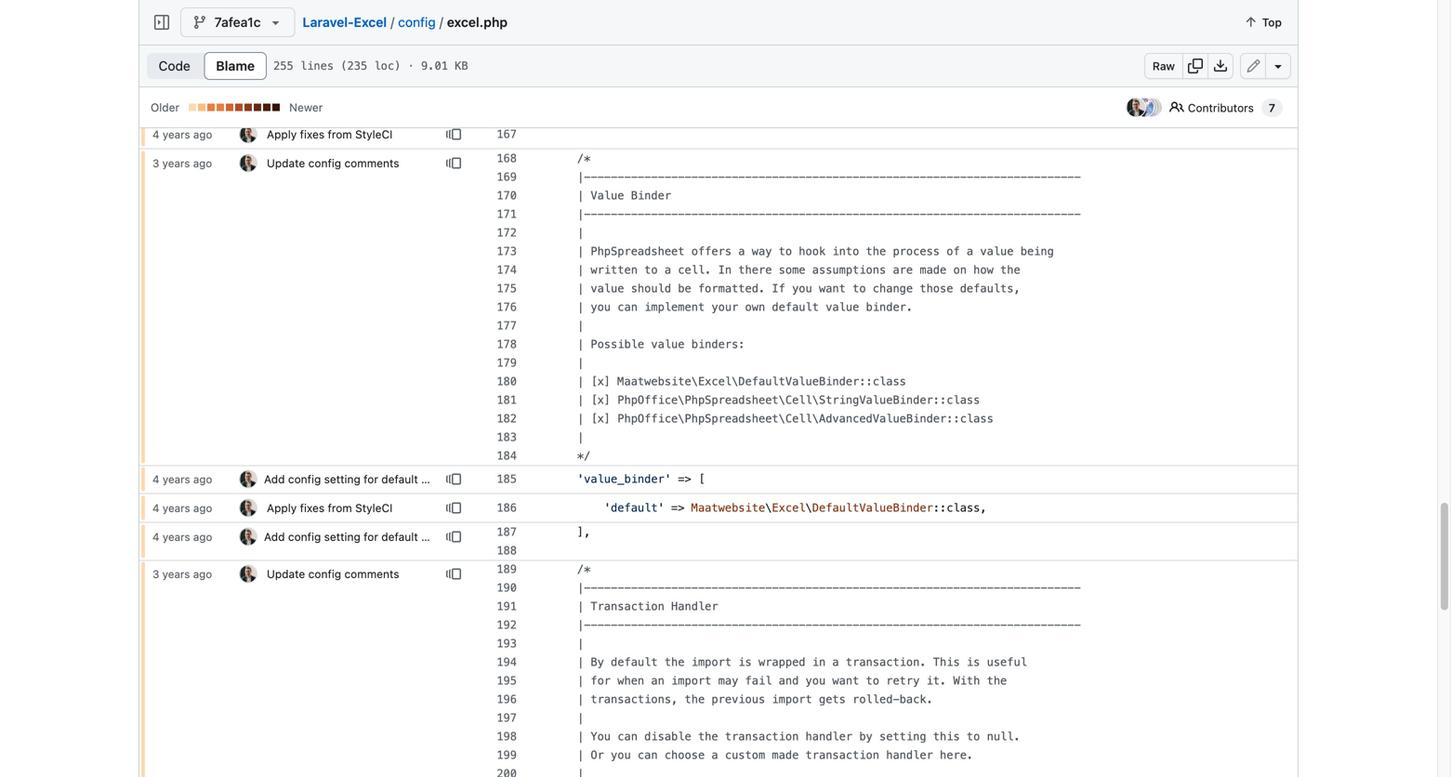 Task type: vqa. For each thing, say whether or not it's contained in the screenshot.
181
yes



Task type: describe. For each thing, give the bounding box(es) containing it.
in
[[812, 656, 826, 669]]

own
[[745, 301, 765, 314]]

there
[[738, 264, 772, 277]]

patrickbrouwers image
[[1127, 98, 1145, 117]]

165
[[497, 76, 517, 89]]

1 vertical spatial import
[[671, 674, 712, 688]]

add for 'value_binder'
[[264, 473, 285, 486]]

171
[[497, 208, 517, 221]]

2 / from the left
[[439, 14, 443, 30]]

possible
[[591, 338, 644, 351]]

5 years from the top
[[163, 502, 190, 515]]

189 190 191 192 193 194 195 196 197 198 199
[[497, 563, 517, 762]]

made inside /* |-------------------------------------------------------------------------- | transaction handler |-------------------------------------------------------------------------- | | by default the import is wrapped in a transaction. this is useful | for when an import may fail and you want to retry it. with the | transactions, the previous import gets rolled-back. | | you can disable the transaction handler by setting this to null. | or you can choose a custom made transaction handler here.
[[772, 749, 799, 762]]

edit file image
[[1246, 59, 1261, 73]]

previous
[[712, 693, 765, 706]]

update for 168
[[267, 157, 305, 170]]

value
[[591, 189, 624, 202]]

::
[[732, 76, 745, 89]]

want inside /* |-------------------------------------------------------------------------- | transaction handler |-------------------------------------------------------------------------- | | by default the import is wrapped in a transaction. this is useful | for when an import may fail and you want to retry it. with the | transactions, the previous import gets rolled-back. | | you can disable the transaction handler by setting this to null. | or you can choose a custom made transaction handler here.
[[832, 674, 859, 688]]

update config comments link for 168
[[267, 157, 399, 170]]

7
[[1269, 101, 1276, 114]]

187 188
[[497, 526, 517, 557]]

169
[[497, 171, 517, 184]]

195
[[497, 674, 517, 688]]

contributors
[[1188, 101, 1254, 114]]

1 vertical spatial transaction
[[806, 749, 879, 762]]

comments for 189
[[344, 568, 399, 581]]

apply fixes from styleci link for 186
[[267, 502, 393, 515]]

the up 'choose' at the left of the page
[[698, 730, 718, 743]]

173
[[497, 245, 517, 258]]

written
[[591, 264, 638, 277]]

(235
[[341, 60, 367, 73]]

1 \ from the left
[[765, 502, 772, 515]]

167
[[497, 128, 517, 141]]

apply for 167
[[267, 128, 297, 141]]

side panel image
[[154, 15, 169, 30]]

setting for 'value_binder'
[[324, 473, 361, 486]]

disable
[[644, 730, 691, 743]]

cell.
[[678, 264, 712, 277]]

of
[[947, 245, 960, 258]]

way
[[752, 245, 772, 258]]

1 apply from the top
[[267, 99, 297, 112]]

176
[[497, 301, 517, 314]]

ago for add config setting for default value binder link for ],
[[193, 530, 212, 543]]

top
[[1262, 16, 1282, 29]]

to up should
[[644, 264, 658, 277]]

this
[[933, 730, 960, 743]]

4 years from the top
[[163, 473, 190, 486]]

/* for value
[[577, 152, 591, 165]]

binder.
[[866, 301, 913, 314]]

formatted.
[[698, 282, 765, 295]]

more edit options image
[[1271, 59, 1286, 73]]

fixes for 167
[[300, 128, 325, 141]]

a left custom
[[712, 749, 718, 762]]

should
[[631, 282, 671, 295]]

value left 185
[[421, 473, 449, 486]]

255
[[273, 60, 294, 73]]

laravel-excel / config / excel.php
[[303, 14, 508, 30]]

handler
[[671, 600, 718, 613]]

4 for 186
[[152, 502, 159, 515]]

198
[[497, 730, 517, 743]]

sc 9kayk9 0 image
[[1169, 100, 1184, 115]]

168
[[497, 152, 517, 165]]

apply fixes from styleci for 186
[[267, 502, 393, 515]]

from for 167
[[328, 128, 352, 141]]

laravel-excel link
[[303, 14, 387, 30]]

value down implement
[[651, 338, 685, 351]]

binder for 'value_binder'
[[452, 473, 486, 486]]

1 / from the left
[[391, 14, 394, 30]]

comments for 168
[[344, 157, 399, 170]]

to up "rolled-"
[[866, 674, 879, 688]]

/* |-------------------------------------------------------------------------- | value binder |-------------------------------------------------------------------------- | | phpspreadsheet offers a way to hook into the process of a value being | written to a cell. in there some assumptions are made on how the | value should be formatted. if you want to change those defaults, | you can implement your own default value binder. | | possible value binders: | | [x] maatwebsite\excel\defaultvaluebinder::class | [x] phpoffice\phpspreadsheet\cell\stringvaluebinder::class | [x] phpoffice\phpspreadsheet\cell\advancedvaluebinder::class | */
[[550, 152, 1081, 463]]

default inside /* |-------------------------------------------------------------------------- | transaction handler |-------------------------------------------------------------------------- | | by default the import is wrapped in a transaction. this is useful | for when an import may fail and you want to retry it. with the | transactions, the previous import gets rolled-back. | | you can disable the transaction handler by setting this to null. | or you can choose a custom made transaction handler here.
[[611, 656, 658, 669]]

add config setting for default value binder link for ],
[[264, 530, 486, 543]]

=> for [
[[678, 473, 691, 486]]

0 vertical spatial import
[[691, 656, 732, 669]]

4 4 years ago from the top
[[152, 530, 212, 543]]

0 vertical spatial transaction
[[725, 730, 799, 743]]

versions image for 167
[[446, 127, 461, 142]]

1 |- from the top
[[577, 171, 591, 184]]

172
[[497, 226, 517, 239]]

7afea1c
[[214, 14, 261, 30]]

ago for 168's update config comments "link"
[[193, 157, 212, 170]]

can inside /* |-------------------------------------------------------------------------- | value binder |-------------------------------------------------------------------------- | | phpspreadsheet offers a way to hook into the process of a value being | written to a cell. in there some assumptions are made on how the | value should be formatted. if you want to change those defaults, | you can implement your own default value binder. | | possible value binders: | | [x] maatwebsite\excel\defaultvaluebinder::class | [x] phpoffice\phpspreadsheet\cell\stringvaluebinder::class | [x] phpoffice\phpspreadsheet\cell\advancedvaluebinder::class | */
[[618, 301, 638, 314]]

5
[[152, 99, 159, 112]]

value down written
[[591, 282, 624, 295]]

laravel-
[[303, 14, 354, 30]]

'default' => maatwebsite \ excel \ defaultvaluebinder ::class,
[[604, 502, 987, 515]]

1 fixes from the top
[[300, 99, 325, 112]]

4 for 185
[[152, 473, 159, 486]]

1 apply fixes from styleci link from the top
[[267, 99, 393, 112]]

are
[[893, 264, 913, 277]]

194
[[497, 656, 517, 669]]

*/
[[577, 450, 591, 463]]

7 years from the top
[[162, 568, 190, 581]]

186
[[497, 502, 517, 515]]

blame
[[216, 58, 255, 73]]

with
[[953, 674, 980, 688]]

1 [x] from the top
[[591, 375, 611, 388]]

for for ],
[[364, 530, 378, 543]]

useful
[[987, 656, 1027, 669]]

copy raw content image
[[1188, 59, 1203, 73]]

versions image for 186
[[446, 501, 461, 516]]

the right how
[[1000, 264, 1021, 277]]

4 years ago for 185
[[152, 473, 212, 486]]

4 for 167
[[152, 128, 159, 141]]

170
[[497, 189, 517, 202]]

'default'
[[604, 502, 665, 515]]

163
[[497, 39, 517, 52]]

code
[[159, 58, 190, 73]]

2 vertical spatial import
[[772, 693, 812, 706]]

config for 189
[[308, 568, 341, 581]]

hook
[[799, 245, 826, 258]]

| 'pdf' => excel :: dompdf ,
[[550, 39, 792, 89]]

1 from from the top
[[328, 99, 352, 112]]

1 is from the left
[[738, 656, 752, 669]]

ago for update config comments "link" associated with 189
[[193, 568, 212, 581]]

wrapped
[[759, 656, 806, 669]]

want inside /* |-------------------------------------------------------------------------- | value binder |-------------------------------------------------------------------------- | | phpspreadsheet offers a way to hook into the process of a value being | written to a cell. in there some assumptions are made on how the | value should be formatted. if you want to change those defaults, | you can implement your own default value binder. | | possible value binders: | | [x] maatwebsite\excel\defaultvaluebinder::class | [x] phpoffice\phpspreadsheet\cell\stringvaluebinder::class | [x] phpoffice\phpspreadsheet\cell\advancedvaluebinder::class | */
[[819, 282, 846, 295]]

for inside /* |-------------------------------------------------------------------------- | transaction handler |-------------------------------------------------------------------------- | | by default the import is wrapped in a transaction. this is useful | for when an import may fail and you want to retry it. with the | transactions, the previous import gets rolled-back. | | you can disable the transaction handler by setting this to null. | or you can choose a custom made transaction handler here.
[[591, 674, 611, 688]]

189
[[497, 563, 517, 576]]

gets
[[819, 693, 846, 706]]

fixes for 186
[[300, 502, 325, 515]]

add for ],
[[264, 530, 285, 543]]

retry
[[886, 674, 920, 688]]

an
[[651, 674, 665, 688]]

2 vertical spatial can
[[638, 749, 658, 762]]

to up here.
[[967, 730, 980, 743]]

1 horizontal spatial handler
[[886, 749, 933, 762]]

2 [x] from the top
[[591, 394, 611, 407]]

2 versions image from the top
[[446, 472, 461, 487]]

ago for 186 apply fixes from styleci link
[[193, 502, 212, 515]]

3 years ago for 168
[[152, 157, 212, 170]]

binder
[[631, 189, 671, 202]]

loc)
[[374, 60, 401, 73]]

from for 186
[[328, 502, 352, 515]]

default inside /* |-------------------------------------------------------------------------- | value binder |-------------------------------------------------------------------------- | | phpspreadsheet offers a way to hook into the process of a value being | written to a cell. in there some assumptions are made on how the | value should be formatted. if you want to change those defaults, | you can implement your own default value binder. | | possible value binders: | | [x] maatwebsite\excel\defaultvaluebinder::class | [x] phpoffice\phpspreadsheet\cell\stringvaluebinder::class | [x] phpoffice\phpspreadsheet\cell\advancedvaluebinder::class | */
[[772, 301, 819, 314]]

/* |-------------------------------------------------------------------------- | transaction handler |-------------------------------------------------------------------------- | | by default the import is wrapped in a transaction. this is useful | for when an import may fail and you want to retry it. with the | transactions, the previous import gets rolled-back. | | you can disable the transaction handler by setting this to null. | or you can choose a custom made transaction handler here.
[[550, 563, 1081, 762]]

rolled-
[[853, 693, 900, 706]]

9.01
[[421, 60, 448, 73]]

4 |- from the top
[[577, 619, 591, 632]]

process
[[893, 245, 940, 258]]

transaction
[[591, 600, 665, 613]]

dompdf
[[745, 76, 785, 89]]

those
[[920, 282, 953, 295]]

'value_binder' => [
[[577, 473, 705, 486]]

a right in on the right of the page
[[832, 656, 839, 669]]



Task type: locate. For each thing, give the bounding box(es) containing it.
|- up the value at the left of the page
[[577, 171, 591, 184]]

0 vertical spatial [x]
[[591, 375, 611, 388]]

1 horizontal spatial transaction
[[806, 749, 879, 762]]

comments
[[344, 157, 399, 170], [344, 568, 399, 581]]

2 vertical spatial [x]
[[591, 412, 611, 425]]

older
[[151, 101, 180, 114]]

lines
[[300, 60, 334, 73]]

1 apply fixes from styleci from the top
[[267, 99, 393, 112]]

2 vertical spatial setting
[[879, 730, 927, 743]]

|
[[604, 39, 611, 52], [577, 189, 584, 202], [577, 226, 584, 239], [577, 245, 584, 258], [577, 264, 584, 277], [577, 282, 584, 295], [577, 301, 584, 314], [577, 319, 584, 332], [577, 338, 584, 351], [577, 357, 584, 370], [577, 375, 584, 388], [577, 394, 584, 407], [577, 412, 584, 425], [577, 431, 584, 444], [577, 600, 584, 613], [577, 637, 584, 650], [577, 656, 584, 669], [577, 674, 584, 688], [577, 693, 584, 706], [577, 712, 584, 725], [577, 730, 584, 743], [577, 749, 584, 762]]

update for 189
[[267, 568, 305, 581]]

it.
[[927, 674, 947, 688]]

versions image left 187 188
[[446, 529, 461, 544]]

back.
[[900, 693, 933, 706]]

excel inside the | 'pdf' => excel :: dompdf ,
[[698, 76, 732, 89]]

fail
[[745, 674, 772, 688]]

1 versions image from the top
[[446, 156, 461, 171]]

is up with
[[967, 656, 980, 669]]

in
[[718, 264, 732, 277]]

1 vertical spatial want
[[832, 674, 859, 688]]

0 horizontal spatial made
[[772, 749, 799, 762]]

2 apply from the top
[[267, 128, 297, 141]]

0 vertical spatial update
[[267, 157, 305, 170]]

2 3 from the top
[[152, 568, 159, 581]]

1 update config comments link from the top
[[267, 157, 399, 170]]

3 apply from the top
[[267, 502, 297, 515]]

transaction
[[725, 730, 799, 743], [806, 749, 879, 762]]

0 vertical spatial handler
[[806, 730, 853, 743]]

you must be on a branch to make or propose changes to this file tooltip
[[1240, 53, 1266, 79]]

1 vertical spatial handler
[[886, 749, 933, 762]]

apply fixes from styleci
[[267, 99, 393, 112], [267, 128, 393, 141], [267, 502, 393, 515]]

2 styleci from the top
[[355, 128, 393, 141]]

|- down the value at the left of the page
[[577, 208, 591, 221]]

excel up "255 lines (235 loc) · 9.01 kb" at the left top
[[354, 14, 387, 30]]

add config setting for default value binder
[[264, 473, 486, 486], [264, 530, 486, 543]]

|- up transaction
[[577, 582, 591, 595]]

3 fixes from the top
[[300, 502, 325, 515]]

0 vertical spatial add
[[264, 473, 285, 486]]

binder left 187
[[452, 530, 486, 543]]

2 update config comments link from the top
[[267, 568, 399, 581]]

ago
[[193, 99, 212, 112], [193, 128, 212, 141], [193, 157, 212, 170], [193, 473, 212, 486], [193, 502, 212, 515], [193, 530, 212, 543], [193, 568, 212, 581]]

1 horizontal spatial is
[[967, 656, 980, 669]]

2 vertical spatial for
[[591, 674, 611, 688]]

1 vertical spatial add config setting for default value binder link
[[264, 530, 486, 543]]

defaultvaluebinder
[[812, 502, 933, 515]]

5 ago from the top
[[193, 502, 212, 515]]

2 vertical spatial fixes
[[300, 502, 325, 515]]

2 4 from the top
[[152, 473, 159, 486]]

styleci for 167
[[355, 128, 393, 141]]

file view element
[[146, 52, 267, 80]]

2 versions image from the top
[[446, 501, 461, 516]]

a left way
[[738, 245, 745, 258]]

2 vertical spatial from
[[328, 502, 352, 515]]

versions image for 189
[[446, 567, 461, 582]]

to down assumptions
[[853, 282, 866, 295]]

want down assumptions
[[819, 282, 846, 295]]

0 horizontal spatial excel
[[354, 14, 387, 30]]

2 is from the left
[[967, 656, 980, 669]]

1 add config setting for default value binder link from the top
[[264, 473, 486, 486]]

raw
[[1153, 60, 1175, 73]]

185
[[497, 473, 517, 486]]

the left 'previous'
[[685, 693, 705, 706]]

3 styleci from the top
[[355, 502, 393, 515]]

or
[[591, 749, 604, 762]]

193
[[497, 637, 517, 650]]

=> inside the | 'pdf' => excel :: dompdf ,
[[678, 76, 691, 89]]

1 vertical spatial update config comments link
[[267, 568, 399, 581]]

you down written
[[591, 301, 611, 314]]

binder for ],
[[452, 530, 486, 543]]

2 from from the top
[[328, 128, 352, 141]]

181
[[497, 394, 517, 407]]

2 apply fixes from styleci link from the top
[[267, 128, 393, 141]]

0 vertical spatial 3
[[152, 157, 159, 170]]

2 |- from the top
[[577, 208, 591, 221]]

197
[[497, 712, 517, 725]]

add config setting for default value binder for 'value_binder'
[[264, 473, 486, 486]]

1 vertical spatial apply fixes from styleci link
[[267, 128, 393, 141]]

made right custom
[[772, 749, 799, 762]]

1 vertical spatial [x]
[[591, 394, 611, 407]]

1 vertical spatial update config comments
[[267, 568, 399, 581]]

3 years ago for 189
[[152, 568, 212, 581]]

handler down this
[[886, 749, 933, 762]]

2 comments from the top
[[344, 568, 399, 581]]

1 vertical spatial made
[[772, 749, 799, 762]]

you down in on the right of the page
[[806, 674, 826, 688]]

1 versions image from the top
[[446, 127, 461, 142]]

168 169 170 171 172 173 174 175 176 177 178 179 180 181 182 183 184
[[497, 152, 517, 463]]

1 vertical spatial apply fixes from styleci
[[267, 128, 393, 141]]

3 from from the top
[[328, 502, 352, 515]]

can down should
[[618, 301, 638, 314]]

update config comments for 189
[[267, 568, 399, 581]]

2 vertical spatial excel
[[772, 502, 806, 515]]

1 vertical spatial update
[[267, 568, 305, 581]]

1 vertical spatial /*
[[577, 563, 591, 576]]

0 vertical spatial for
[[364, 473, 378, 486]]

your
[[712, 301, 738, 314]]

1 styleci from the top
[[355, 99, 393, 112]]

1 add config setting for default value binder from the top
[[264, 473, 486, 486]]

import right an at the left bottom of page
[[671, 674, 712, 688]]

2 vertical spatial versions image
[[446, 567, 461, 582]]

versions image for 168
[[446, 156, 461, 171]]

1 vertical spatial styleci
[[355, 128, 393, 141]]

a right the of
[[967, 245, 974, 258]]

1 horizontal spatial excel
[[698, 76, 732, 89]]

/* inside /* |-------------------------------------------------------------------------- | transaction handler |-------------------------------------------------------------------------- | | by default the import is wrapped in a transaction. this is useful | for when an import may fail and you want to retry it. with the | transactions, the previous import gets rolled-back. | | you can disable the transaction handler by setting this to null. | or you can choose a custom made transaction handler here.
[[577, 563, 591, 576]]

3 4 from the top
[[152, 502, 159, 515]]

0 vertical spatial add config setting for default value binder
[[264, 473, 486, 486]]

0 vertical spatial from
[[328, 99, 352, 112]]

1 vertical spatial apply
[[267, 128, 297, 141]]

how
[[974, 264, 994, 277]]

can right 'you'
[[618, 730, 638, 743]]

0 vertical spatial can
[[618, 301, 638, 314]]

3 apply fixes from styleci from the top
[[267, 502, 393, 515]]

value down assumptions
[[826, 301, 859, 314]]

1 update from the top
[[267, 157, 305, 170]]

offers
[[691, 245, 732, 258]]

/* inside /* |-------------------------------------------------------------------------- | value binder |-------------------------------------------------------------------------- | | phpspreadsheet offers a way to hook into the process of a value being | written to a cell. in there some assumptions are made on how the | value should be formatted. if you want to change those defaults, | you can implement your own default value binder. | | possible value binders: | | [x] maatwebsite\excel\defaultvaluebinder::class | [x] phpoffice\phpspreadsheet\cell\stringvaluebinder::class | [x] phpoffice\phpspreadsheet\cell\advancedvaluebinder::class | */
[[577, 152, 591, 165]]

3 |- from the top
[[577, 582, 591, 595]]

from
[[328, 99, 352, 112], [328, 128, 352, 141], [328, 502, 352, 515]]

2 3 years ago from the top
[[152, 568, 212, 581]]

2 vertical spatial versions image
[[446, 529, 461, 544]]

transaction up custom
[[725, 730, 799, 743]]

1 vertical spatial excel
[[698, 76, 732, 89]]

=> left ::
[[678, 76, 691, 89]]

1 comments from the top
[[344, 157, 399, 170]]

4 years ago for 186
[[152, 502, 212, 515]]

1 vertical spatial fixes
[[300, 128, 325, 141]]

178
[[497, 338, 517, 351]]

1 vertical spatial 3 years ago
[[152, 568, 212, 581]]

a up should
[[665, 264, 671, 277]]

null.
[[987, 730, 1021, 743]]

import up may
[[691, 656, 732, 669]]

3 versions image from the top
[[446, 529, 461, 544]]

0 vertical spatial apply fixes from styleci link
[[267, 99, 393, 112]]

update
[[267, 157, 305, 170], [267, 568, 305, 581]]

you
[[591, 730, 611, 743]]

3 for 189
[[152, 568, 159, 581]]

7 ago from the top
[[193, 568, 212, 581]]

newer
[[289, 101, 323, 114]]

/* up the value at the left of the page
[[577, 152, 591, 165]]

here.
[[940, 749, 974, 762]]

excel.php
[[447, 14, 508, 30]]

apply for 186
[[267, 502, 297, 515]]

0 vertical spatial update config comments
[[267, 157, 399, 170]]

2 vertical spatial =>
[[671, 502, 685, 515]]

blame prior to change a9e8adf, made on mar 7, 2018 tooltip
[[441, 0, 467, 92]]

versions image left 186
[[446, 501, 461, 516]]

0 vertical spatial fixes
[[300, 99, 325, 112]]

setting inside /* |-------------------------------------------------------------------------- | transaction handler |-------------------------------------------------------------------------- | | by default the import is wrapped in a transaction. this is useful | for when an import may fail and you want to retry it. with the | transactions, the previous import gets rolled-back. | | you can disable the transaction handler by setting this to null. | or you can choose a custom made transaction handler here.
[[879, 730, 927, 743]]

kb
[[455, 60, 468, 73]]

apply fixes from styleci for 167
[[267, 128, 393, 141]]

3 versions image from the top
[[446, 567, 461, 582]]

5 years ago
[[152, 99, 212, 112]]

0 vertical spatial setting
[[324, 473, 361, 486]]

1 vertical spatial from
[[328, 128, 352, 141]]

transaction.
[[846, 656, 927, 669]]

0 vertical spatial excel
[[354, 14, 387, 30]]

2 horizontal spatial excel
[[772, 502, 806, 515]]

/ left config link
[[391, 14, 394, 30]]

git branch image
[[192, 15, 207, 30]]

=> left [
[[678, 473, 691, 486]]

4 years ago for 167
[[152, 128, 212, 141]]

the up an at the left bottom of page
[[665, 656, 685, 669]]

choose
[[665, 749, 705, 762]]

192
[[497, 619, 517, 632]]

made up those on the right
[[920, 264, 947, 277]]

config link
[[398, 14, 436, 30]]

binder
[[452, 473, 486, 486], [452, 530, 486, 543]]

want up gets
[[832, 674, 859, 688]]

you down some
[[792, 282, 812, 295]]

you right 'or'
[[611, 749, 631, 762]]

ago for 167's apply fixes from styleci link
[[193, 128, 212, 141]]

1 vertical spatial comments
[[344, 568, 399, 581]]

/
[[391, 14, 394, 30], [439, 14, 443, 30]]

2 add from the top
[[264, 530, 285, 543]]

into
[[832, 245, 859, 258]]

3 for 168
[[152, 157, 159, 170]]

config for 168
[[308, 157, 341, 170]]

0 vertical spatial comments
[[344, 157, 399, 170]]

1 vertical spatial setting
[[324, 530, 361, 543]]

2 4 years ago from the top
[[152, 473, 212, 486]]

183
[[497, 431, 517, 444]]

2 update from the top
[[267, 568, 305, 581]]

0 vertical spatial update config comments link
[[267, 157, 399, 170]]

191
[[497, 600, 517, 613]]

::class,
[[933, 502, 987, 515]]

add config setting for default value binder link for 'value_binder'
[[264, 473, 486, 486]]

180
[[497, 375, 517, 388]]

0 horizontal spatial transaction
[[725, 730, 799, 743]]

0 vertical spatial styleci
[[355, 99, 393, 112]]

update config comments link for 189
[[267, 568, 399, 581]]

,
[[785, 76, 792, 89]]

3 apply fixes from styleci link from the top
[[267, 502, 393, 515]]

the right into
[[866, 245, 886, 258]]

versions image left 168
[[446, 156, 461, 171]]

add config setting for default value binder for ],
[[264, 530, 486, 543]]

binders:
[[691, 338, 745, 351]]

ago for add config setting for default value binder link corresponding to 'value_binder'
[[193, 473, 212, 486]]

/* down ],
[[577, 563, 591, 576]]

update config comments
[[267, 157, 399, 170], [267, 568, 399, 581]]

1 horizontal spatial made
[[920, 264, 947, 277]]

7afea1c button
[[180, 7, 295, 37]]

6 years from the top
[[163, 530, 190, 543]]

199
[[497, 749, 517, 762]]

1 4 years ago from the top
[[152, 128, 212, 141]]

styleci for 186
[[355, 502, 393, 515]]

0 vertical spatial apply fixes from styleci
[[267, 99, 393, 112]]

1 ago from the top
[[193, 99, 212, 112]]

2 /* from the top
[[577, 563, 591, 576]]

/ right config link
[[439, 14, 443, 30]]

4 years ago
[[152, 128, 212, 141], [152, 473, 212, 486], [152, 502, 212, 515], [152, 530, 212, 543]]

1 years from the top
[[162, 99, 190, 112]]

1 add from the top
[[264, 473, 285, 486]]

0 horizontal spatial \
[[765, 502, 772, 515]]

255 lines (235 loc) · 9.01 kb
[[273, 60, 468, 73]]

0 vertical spatial want
[[819, 282, 846, 295]]

|- up by at bottom
[[577, 619, 591, 632]]

0 vertical spatial add config setting for default value binder link
[[264, 473, 486, 486]]

3 4 years ago from the top
[[152, 502, 212, 515]]

the down useful
[[987, 674, 1007, 688]]

handler left by
[[806, 730, 853, 743]]

0 vertical spatial =>
[[678, 76, 691, 89]]

apply
[[267, 99, 297, 112], [267, 128, 297, 141], [267, 502, 297, 515]]

184
[[497, 450, 517, 463]]

0 vertical spatial versions image
[[446, 127, 461, 142]]

phpspreadsheet
[[591, 245, 685, 258]]

2 ago from the top
[[193, 128, 212, 141]]

versions image left 167
[[446, 127, 461, 142]]

1 vertical spatial for
[[364, 530, 378, 543]]

0 horizontal spatial is
[[738, 656, 752, 669]]

3
[[152, 157, 159, 170], [152, 568, 159, 581]]

1 /* from the top
[[577, 152, 591, 165]]

implement
[[644, 301, 705, 314]]

0 horizontal spatial /
[[391, 14, 394, 30]]

and
[[779, 674, 799, 688]]

1 3 from the top
[[152, 157, 159, 170]]

0 vertical spatial apply
[[267, 99, 297, 112]]

is up fail
[[738, 656, 752, 669]]

may
[[718, 674, 738, 688]]

1 vertical spatial add
[[264, 530, 285, 543]]

2 years from the top
[[163, 128, 190, 141]]

1 binder from the top
[[452, 473, 486, 486]]

download raw content image
[[1213, 59, 1228, 73]]

1 vertical spatial binder
[[452, 530, 486, 543]]

value left 187 188
[[421, 530, 449, 543]]

by
[[591, 656, 604, 669]]

config for 187
[[288, 530, 321, 543]]

setting for ],
[[324, 530, 361, 543]]

187
[[497, 526, 517, 539]]

[x]
[[591, 375, 611, 388], [591, 394, 611, 407], [591, 412, 611, 425]]

4 4 from the top
[[152, 530, 159, 543]]

4 ago from the top
[[193, 473, 212, 486]]

excel right maatwebsite
[[772, 502, 806, 515]]

1 4 from the top
[[152, 128, 159, 141]]

2 vertical spatial apply
[[267, 502, 297, 515]]

2 add config setting for default value binder from the top
[[264, 530, 486, 543]]

import down the and
[[772, 693, 812, 706]]

1 vertical spatial versions image
[[446, 501, 461, 516]]

update config comments for 168
[[267, 157, 399, 170]]

1 3 years ago from the top
[[152, 157, 212, 170]]

value up how
[[980, 245, 1014, 258]]

config
[[398, 14, 436, 30], [308, 157, 341, 170], [288, 473, 321, 486], [288, 530, 321, 543], [308, 568, 341, 581]]

=> for maatwebsite
[[671, 502, 685, 515]]

binder left 185
[[452, 473, 486, 486]]

for for 'value_binder'
[[364, 473, 378, 486]]

be
[[678, 282, 691, 295]]

2 vertical spatial apply fixes from styleci link
[[267, 502, 393, 515]]

174
[[497, 264, 517, 277]]

apply fixes from styleci link for 167
[[267, 128, 393, 141]]

2 vertical spatial apply fixes from styleci
[[267, 502, 393, 515]]

0 vertical spatial binder
[[452, 473, 486, 486]]

made inside /* |-------------------------------------------------------------------------- | value binder |-------------------------------------------------------------------------- | | phpspreadsheet offers a way to hook into the process of a value being | written to a cell. in there some assumptions are made on how the | value should be formatted. if you want to change those defaults, | you can implement your own default value binder. | | possible value binders: | | [x] maatwebsite\excel\defaultvaluebinder::class | [x] phpoffice\phpspreadsheet\cell\stringvaluebinder::class | [x] phpoffice\phpspreadsheet\cell\advancedvaluebinder::class | */
[[920, 264, 947, 277]]

versions image
[[446, 156, 461, 171], [446, 472, 461, 487], [446, 567, 461, 582]]

2 binder from the top
[[452, 530, 486, 543]]

transactions,
[[591, 693, 678, 706]]

0 horizontal spatial handler
[[806, 730, 853, 743]]

0 vertical spatial made
[[920, 264, 947, 277]]

value
[[980, 245, 1014, 258], [591, 282, 624, 295], [826, 301, 859, 314], [651, 338, 685, 351], [421, 473, 449, 486], [421, 530, 449, 543]]

6 ago from the top
[[193, 530, 212, 543]]

versions image left "189"
[[446, 567, 461, 582]]

=>
[[678, 76, 691, 89], [678, 473, 691, 486], [671, 502, 685, 515]]

versions image
[[446, 127, 461, 142], [446, 501, 461, 516], [446, 529, 461, 544]]

2 vertical spatial styleci
[[355, 502, 393, 515]]

1 vertical spatial =>
[[678, 473, 691, 486]]

2 update config comments from the top
[[267, 568, 399, 581]]

162
[[497, 20, 517, 33]]

2 add config setting for default value binder link from the top
[[264, 530, 486, 543]]

2 \ from the left
[[806, 502, 812, 515]]

1 horizontal spatial \
[[806, 502, 812, 515]]

3 years from the top
[[162, 157, 190, 170]]

defaults,
[[960, 282, 1021, 295]]

can down disable
[[638, 749, 658, 762]]

custom
[[725, 749, 765, 762]]

196
[[497, 693, 517, 706]]

to up some
[[779, 245, 792, 258]]

1 vertical spatial add config setting for default value binder
[[264, 530, 486, 543]]

3 ago from the top
[[193, 157, 212, 170]]

0 vertical spatial /*
[[577, 152, 591, 165]]

0 vertical spatial 3 years ago
[[152, 157, 212, 170]]

versions image left 185
[[446, 472, 461, 487]]

1 vertical spatial versions image
[[446, 472, 461, 487]]

190
[[497, 582, 517, 595]]

excel left dompdf
[[698, 76, 732, 89]]

1 update config comments from the top
[[267, 157, 399, 170]]

add config setting for default value binder link
[[264, 473, 486, 486], [264, 530, 486, 543]]

transaction down by
[[806, 749, 879, 762]]

fixes
[[300, 99, 325, 112], [300, 128, 325, 141], [300, 502, 325, 515]]

=> right 'default'
[[671, 502, 685, 515]]

2 fixes from the top
[[300, 128, 325, 141]]

1 vertical spatial 3
[[152, 568, 159, 581]]

1 horizontal spatial /
[[439, 14, 443, 30]]

| inside the | 'pdf' => excel :: dompdf ,
[[604, 39, 611, 52]]

2 apply fixes from styleci from the top
[[267, 128, 393, 141]]

1 vertical spatial can
[[618, 730, 638, 743]]

import
[[691, 656, 732, 669], [671, 674, 712, 688], [772, 693, 812, 706]]

3 [x] from the top
[[591, 412, 611, 425]]

0 vertical spatial versions image
[[446, 156, 461, 171]]

/* for transaction
[[577, 563, 591, 576]]

raw link
[[1144, 53, 1183, 79]]

162 163
[[497, 20, 517, 52]]



